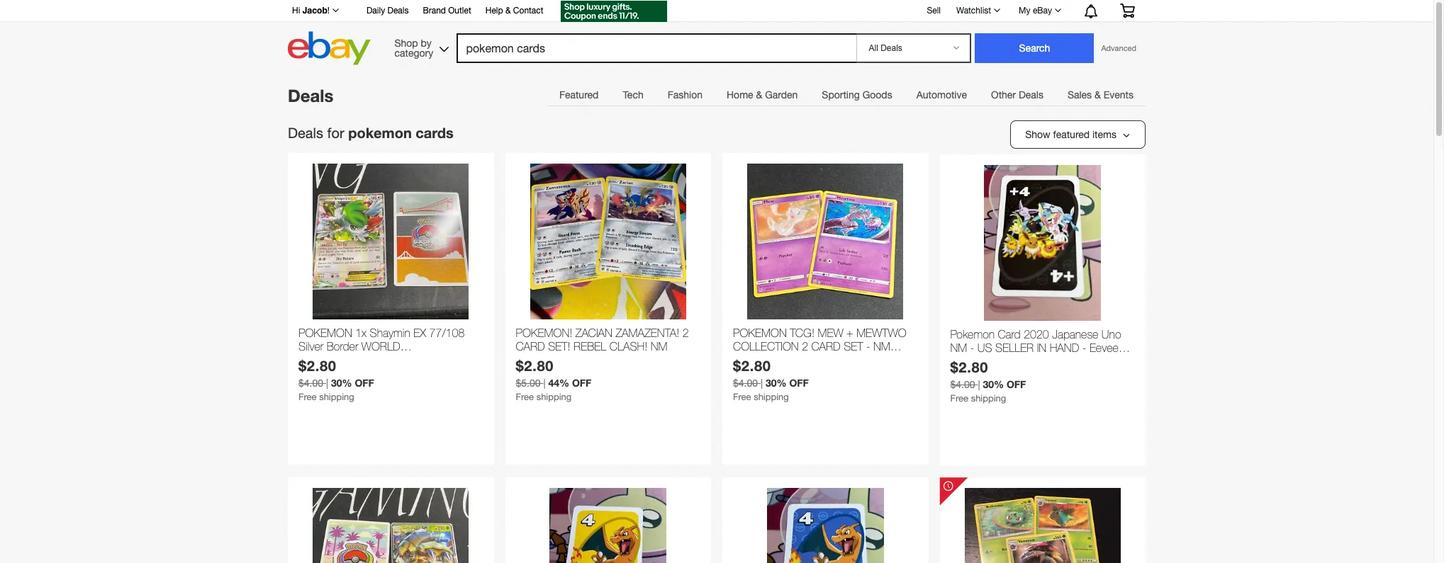 Task type: describe. For each thing, give the bounding box(es) containing it.
free for pokemon 1x shaymin ex 77/108 silver border world championships card nm
[[299, 392, 317, 403]]

your shopping cart image
[[1120, 4, 1136, 18]]

nm inside pokemon card 2020 japanese uno nm - us seller in hand - eevee eeveelutions
[[951, 342, 968, 355]]

tech
[[623, 89, 644, 101]]

japanese
[[1053, 328, 1099, 341]]

fashion link
[[656, 81, 715, 109]]

| for pokemon card 2020 japanese uno nm - us seller in hand - eevee eeveelutions
[[978, 380, 980, 391]]

zacian
[[576, 327, 613, 340]]

hi jacob !
[[292, 5, 330, 16]]

pokemon
[[348, 124, 412, 141]]

card
[[998, 328, 1021, 341]]

get the coupon image
[[561, 1, 667, 22]]

card inside 'pokemon 1x shaymin ex 77/108 silver border world championships card nm'
[[388, 354, 418, 367]]

show featured items
[[1026, 129, 1117, 140]]

silver
[[299, 341, 324, 353]]

sell
[[927, 5, 941, 15]]

featured link
[[547, 81, 611, 109]]

world
[[362, 341, 400, 353]]

nm inside 'pokemon 1x shaymin ex 77/108 silver border world championships card nm'
[[421, 354, 438, 367]]

| inside 'pokemon! zacian zamazenta! 2 card set! rebel clash! nm $2.80 $5.00 | 44% off free shipping'
[[544, 378, 546, 389]]

automotive link
[[905, 81, 979, 109]]

2 horizontal spatial -
[[1083, 342, 1087, 355]]

sell link
[[921, 5, 947, 15]]

deals for pokemon cards
[[288, 124, 454, 141]]

pokemon!
[[516, 327, 573, 340]]

Search for anything text field
[[459, 35, 854, 62]]

menu bar containing featured
[[547, 80, 1146, 109]]

contact
[[513, 6, 544, 16]]

& for events
[[1095, 89, 1101, 101]]

home
[[727, 89, 754, 101]]

2020
[[1024, 328, 1049, 341]]

pokemon! zacian zamazenta! 2 card set! rebel clash! nm $2.80 $5.00 | 44% off free shipping
[[516, 327, 689, 403]]

!
[[328, 6, 330, 16]]

tab list containing featured
[[547, 80, 1146, 109]]

other deals link
[[979, 81, 1056, 109]]

mew
[[818, 327, 844, 340]]

daily deals
[[367, 6, 409, 16]]

shop by category
[[395, 37, 433, 59]]

help
[[486, 6, 503, 16]]

rebel
[[574, 341, 606, 353]]

brand outlet link
[[423, 4, 471, 19]]

other deals
[[991, 89, 1044, 101]]

free inside 'pokemon! zacian zamazenta! 2 card set! rebel clash! nm $2.80 $5.00 | 44% off free shipping'
[[516, 392, 534, 403]]

+
[[847, 327, 854, 340]]

tcg!
[[790, 327, 815, 340]]

automotive
[[917, 89, 967, 101]]

by
[[421, 37, 432, 49]]

garden
[[765, 89, 798, 101]]

advanced
[[1102, 44, 1137, 52]]

$4.00 for pokemon card 2020 japanese uno nm - us seller in hand - eevee eeveelutions
[[951, 380, 976, 391]]

brand outlet
[[423, 6, 471, 16]]

championships
[[299, 354, 385, 367]]

$2.80 $4.00 | 30% off free shipping for border
[[299, 358, 374, 403]]

deals inside daily deals link
[[388, 6, 409, 16]]

home & garden link
[[715, 81, 810, 109]]

- inside pokemon tcg! mew + mewtwo collection 2 card set - nm cards
[[867, 341, 871, 353]]

eeveelutions
[[951, 356, 1010, 368]]

pokemon card 2020 japanese uno nm - us seller in hand - eevee eeveelutions link
[[951, 328, 1135, 368]]

| for pokemon tcg! mew + mewtwo collection 2 card set - nm cards
[[761, 378, 763, 389]]

watchlist
[[957, 6, 992, 16]]

sporting goods link
[[810, 81, 905, 109]]

free for pokemon tcg! mew + mewtwo collection 2 card set - nm cards
[[733, 392, 751, 403]]

sporting goods
[[822, 89, 893, 101]]

shop
[[395, 37, 418, 49]]

$2.80 $4.00 | 30% off free shipping for -
[[951, 359, 1026, 404]]

& for contact
[[506, 6, 511, 16]]

cards
[[416, 124, 454, 141]]

shop by category banner
[[284, 0, 1146, 69]]

home & garden
[[727, 89, 798, 101]]

border
[[327, 341, 358, 353]]

30% for -
[[983, 379, 1004, 391]]

shipping inside 'pokemon! zacian zamazenta! 2 card set! rebel clash! nm $2.80 $5.00 | 44% off free shipping'
[[537, 392, 572, 403]]

goods
[[863, 89, 893, 101]]

eevee
[[1090, 342, 1119, 355]]

shop by category button
[[388, 32, 452, 62]]

cards
[[733, 354, 770, 367]]

events
[[1104, 89, 1134, 101]]

shaymin
[[370, 327, 411, 340]]

in
[[1037, 342, 1047, 355]]

none submit inside shop by category banner
[[975, 33, 1095, 63]]

brand
[[423, 6, 446, 16]]

featured
[[559, 89, 599, 101]]

uno
[[1102, 328, 1122, 341]]

us
[[978, 342, 993, 355]]

mewtwo
[[857, 327, 907, 340]]

hand
[[1050, 342, 1080, 355]]

my ebay
[[1019, 6, 1052, 16]]

items
[[1093, 129, 1117, 140]]

set!
[[548, 341, 571, 353]]

pokemon for collection
[[733, 327, 787, 340]]

off for silver
[[355, 377, 374, 389]]

pokemon for silver
[[299, 327, 352, 340]]

jacob
[[303, 5, 328, 16]]

1 horizontal spatial -
[[971, 342, 975, 355]]

free for pokemon card 2020 japanese uno nm - us seller in hand - eevee eeveelutions
[[951, 394, 969, 404]]

help & contact link
[[486, 4, 544, 19]]

nm inside 'pokemon! zacian zamazenta! 2 card set! rebel clash! nm $2.80 $5.00 | 44% off free shipping'
[[651, 341, 668, 353]]



Task type: vqa. For each thing, say whether or not it's contained in the screenshot.
shipping for POKEMON TCG! MEW + MEWTWO COLLECTION 2 CARD SET - NM CARDS
yes



Task type: locate. For each thing, give the bounding box(es) containing it.
sales & events link
[[1056, 81, 1146, 109]]

shipping for pokemon tcg! mew + mewtwo collection 2 card set - nm cards
[[754, 392, 789, 403]]

30% down championships
[[331, 377, 352, 389]]

pokemon 1x shaymin ex 77/108 silver border world championships card nm
[[299, 327, 465, 367]]

card inside pokemon tcg! mew + mewtwo collection 2 card set - nm cards
[[812, 341, 841, 353]]

44%
[[549, 377, 569, 389]]

card inside 'pokemon! zacian zamazenta! 2 card set! rebel clash! nm $2.80 $5.00 | 44% off free shipping'
[[516, 341, 545, 353]]

|
[[326, 378, 328, 389], [544, 378, 546, 389], [761, 378, 763, 389], [978, 380, 980, 391]]

$4.00 down cards
[[733, 378, 758, 389]]

& for garden
[[756, 89, 763, 101]]

$5.00
[[516, 378, 541, 389]]

clash!
[[610, 341, 648, 353]]

nm inside pokemon tcg! mew + mewtwo collection 2 card set - nm cards
[[874, 341, 891, 353]]

&
[[506, 6, 511, 16], [756, 89, 763, 101], [1095, 89, 1101, 101]]

30% down eeveelutions
[[983, 379, 1004, 391]]

| left 44%
[[544, 378, 546, 389]]

card down 'mew'
[[812, 341, 841, 353]]

0 horizontal spatial -
[[867, 341, 871, 353]]

deals inside deals for pokemon cards
[[288, 125, 323, 141]]

$2.80 for pokemon 1x shaymin ex 77/108 silver border world championships card nm
[[299, 358, 337, 375]]

1 horizontal spatial pokemon
[[733, 327, 787, 340]]

free down $5.00
[[516, 392, 534, 403]]

$4.00 down silver
[[299, 378, 323, 389]]

my
[[1019, 6, 1031, 16]]

card down the pokemon!
[[516, 341, 545, 353]]

& right help
[[506, 6, 511, 16]]

pokemon 1x shaymin ex 77/108 silver border world championships card nm link
[[299, 327, 483, 367]]

help & contact
[[486, 6, 544, 16]]

deals inside other deals link
[[1019, 89, 1044, 101]]

watchlist link
[[949, 2, 1007, 19]]

| down championships
[[326, 378, 328, 389]]

$2.80 down collection
[[733, 358, 771, 375]]

ebay
[[1033, 6, 1052, 16]]

30% down cards
[[766, 377, 787, 389]]

collection
[[733, 341, 799, 353]]

pokemon
[[299, 327, 352, 340], [733, 327, 787, 340]]

2 pokemon from the left
[[733, 327, 787, 340]]

ex
[[414, 327, 426, 340]]

- right set
[[867, 341, 871, 353]]

off inside 'pokemon! zacian zamazenta! 2 card set! rebel clash! nm $2.80 $5.00 | 44% off free shipping'
[[572, 377, 592, 389]]

nm down ex
[[421, 354, 438, 367]]

pokemon card 2020 japanese uno nm - us seller in hand - eevee eeveelutions
[[951, 328, 1122, 368]]

1 horizontal spatial $4.00
[[733, 378, 758, 389]]

pokemon tcg! mew + mewtwo collection 2 card set - nm cards link
[[733, 327, 918, 367]]

pokemon! zacian zamazenta! 2 card set! rebel clash! nm link
[[516, 327, 701, 358]]

$4.00 down eeveelutions
[[951, 380, 976, 391]]

- left "us"
[[971, 342, 975, 355]]

shipping down cards
[[754, 392, 789, 403]]

$2.80 inside 'pokemon! zacian zamazenta! 2 card set! rebel clash! nm $2.80 $5.00 | 44% off free shipping'
[[516, 358, 554, 375]]

featured
[[1054, 129, 1090, 140]]

shipping for pokemon card 2020 japanese uno nm - us seller in hand - eevee eeveelutions
[[971, 394, 1007, 404]]

off down seller
[[1007, 379, 1026, 391]]

nm down mewtwo
[[874, 341, 891, 353]]

2 horizontal spatial &
[[1095, 89, 1101, 101]]

off for nm
[[1007, 379, 1026, 391]]

deals right daily
[[388, 6, 409, 16]]

pokemon
[[951, 328, 995, 341]]

daily
[[367, 6, 385, 16]]

seller
[[996, 342, 1034, 355]]

card down world
[[388, 354, 418, 367]]

deals up the for
[[288, 86, 334, 106]]

2
[[683, 327, 689, 340], [802, 341, 809, 353]]

nm down zamazenta!
[[651, 341, 668, 353]]

$2.80 $4.00 | 30% off free shipping for 2
[[733, 358, 809, 403]]

fashion
[[668, 89, 703, 101]]

| down eeveelutions
[[978, 380, 980, 391]]

& right 'sales'
[[1095, 89, 1101, 101]]

$2.80 $4.00 | 30% off free shipping down collection
[[733, 358, 809, 403]]

0 horizontal spatial $4.00
[[299, 378, 323, 389]]

0 vertical spatial 2
[[683, 327, 689, 340]]

pokemon up silver
[[299, 327, 352, 340]]

deals
[[388, 6, 409, 16], [288, 86, 334, 106], [1019, 89, 1044, 101], [288, 125, 323, 141]]

zamazenta!
[[616, 327, 680, 340]]

$2.80 for pokemon card 2020 japanese uno nm - us seller in hand - eevee eeveelutions
[[951, 359, 989, 376]]

2 right zamazenta!
[[683, 327, 689, 340]]

2 inside pokemon tcg! mew + mewtwo collection 2 card set - nm cards
[[802, 341, 809, 353]]

$2.80 down silver
[[299, 358, 337, 375]]

None submit
[[975, 33, 1095, 63]]

my ebay link
[[1011, 2, 1068, 19]]

& inside 'link'
[[506, 6, 511, 16]]

1 vertical spatial 2
[[802, 341, 809, 353]]

- down japanese
[[1083, 342, 1087, 355]]

$2.80 up $5.00
[[516, 358, 554, 375]]

0 horizontal spatial &
[[506, 6, 511, 16]]

pokemon inside pokemon tcg! mew + mewtwo collection 2 card set - nm cards
[[733, 327, 787, 340]]

$4.00 for pokemon tcg! mew + mewtwo collection 2 card set - nm cards
[[733, 378, 758, 389]]

0 horizontal spatial card
[[388, 354, 418, 367]]

sporting
[[822, 89, 860, 101]]

shipping down championships
[[319, 392, 354, 403]]

show
[[1026, 129, 1051, 140]]

hi
[[292, 6, 300, 16]]

30% for border
[[331, 377, 352, 389]]

| down cards
[[761, 378, 763, 389]]

$2.80 $4.00 | 30% off free shipping down "us"
[[951, 359, 1026, 404]]

2 inside 'pokemon! zacian zamazenta! 2 card set! rebel clash! nm $2.80 $5.00 | 44% off free shipping'
[[683, 327, 689, 340]]

& right home
[[756, 89, 763, 101]]

| for pokemon 1x shaymin ex 77/108 silver border world championships card nm
[[326, 378, 328, 389]]

$2.80 for pokemon tcg! mew + mewtwo collection 2 card set - nm cards
[[733, 358, 771, 375]]

menu bar
[[547, 80, 1146, 109]]

off
[[355, 377, 374, 389], [572, 377, 592, 389], [790, 377, 809, 389], [1007, 379, 1026, 391]]

sales
[[1068, 89, 1092, 101]]

off for collection
[[790, 377, 809, 389]]

0 horizontal spatial $2.80 $4.00 | 30% off free shipping
[[299, 358, 374, 403]]

free
[[299, 392, 317, 403], [516, 392, 534, 403], [733, 392, 751, 403], [951, 394, 969, 404]]

1 horizontal spatial 2
[[802, 341, 809, 353]]

deals left the for
[[288, 125, 323, 141]]

1 horizontal spatial &
[[756, 89, 763, 101]]

30% for 2
[[766, 377, 787, 389]]

nm down pokemon
[[951, 342, 968, 355]]

other
[[991, 89, 1016, 101]]

off down championships
[[355, 377, 374, 389]]

2 horizontal spatial $4.00
[[951, 380, 976, 391]]

daily deals link
[[367, 4, 409, 19]]

0 horizontal spatial 30%
[[331, 377, 352, 389]]

$4.00 for pokemon 1x shaymin ex 77/108 silver border world championships card nm
[[299, 378, 323, 389]]

2 horizontal spatial 30%
[[983, 379, 1004, 391]]

set
[[844, 341, 863, 353]]

for
[[327, 125, 344, 141]]

0 horizontal spatial 2
[[683, 327, 689, 340]]

nm
[[651, 341, 668, 353], [874, 341, 891, 353], [951, 342, 968, 355], [421, 354, 438, 367]]

category
[[395, 47, 433, 59]]

2 horizontal spatial card
[[812, 341, 841, 353]]

$2.80 down "us"
[[951, 359, 989, 376]]

free down championships
[[299, 392, 317, 403]]

1 horizontal spatial 30%
[[766, 377, 787, 389]]

1 horizontal spatial $2.80 $4.00 | 30% off free shipping
[[733, 358, 809, 403]]

2 horizontal spatial $2.80 $4.00 | 30% off free shipping
[[951, 359, 1026, 404]]

pokemon tcg! mew + mewtwo collection 2 card set - nm cards
[[733, 327, 907, 367]]

card
[[516, 341, 545, 353], [812, 341, 841, 353], [388, 354, 418, 367]]

show featured items button
[[1011, 121, 1146, 149]]

off right 44%
[[572, 377, 592, 389]]

$2.80 $4.00 | 30% off free shipping down border
[[299, 358, 374, 403]]

77/108
[[429, 327, 465, 340]]

$2.80 $4.00 | 30% off free shipping
[[299, 358, 374, 403], [733, 358, 809, 403], [951, 359, 1026, 404]]

30%
[[331, 377, 352, 389], [766, 377, 787, 389], [983, 379, 1004, 391]]

1 pokemon from the left
[[299, 327, 352, 340]]

shipping
[[319, 392, 354, 403], [537, 392, 572, 403], [754, 392, 789, 403], [971, 394, 1007, 404]]

2 down tcg!
[[802, 341, 809, 353]]

0 horizontal spatial pokemon
[[299, 327, 352, 340]]

off down pokemon tcg! mew + mewtwo collection 2 card set - nm cards
[[790, 377, 809, 389]]

pokemon inside 'pokemon 1x shaymin ex 77/108 silver border world championships card nm'
[[299, 327, 352, 340]]

1x
[[355, 327, 367, 340]]

advanced link
[[1095, 34, 1144, 62]]

deals right other
[[1019, 89, 1044, 101]]

tech link
[[611, 81, 656, 109]]

shipping down 44%
[[537, 392, 572, 403]]

1 horizontal spatial card
[[516, 341, 545, 353]]

deals link
[[288, 86, 334, 106]]

shipping down eeveelutions
[[971, 394, 1007, 404]]

account navigation
[[284, 0, 1146, 24]]

free down cards
[[733, 392, 751, 403]]

sales & events
[[1068, 89, 1134, 101]]

tab list
[[547, 80, 1146, 109]]

outlet
[[448, 6, 471, 16]]

free down eeveelutions
[[951, 394, 969, 404]]

pokemon up collection
[[733, 327, 787, 340]]

shipping for pokemon 1x shaymin ex 77/108 silver border world championships card nm
[[319, 392, 354, 403]]



